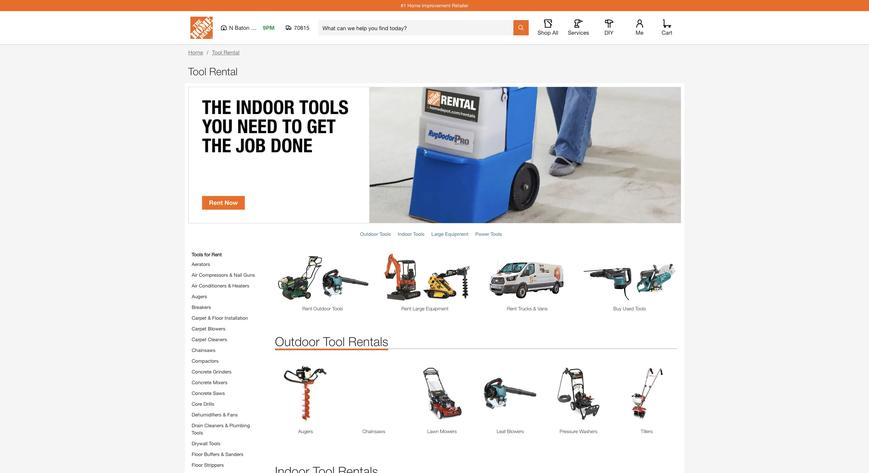 Task type: vqa. For each thing, say whether or not it's contained in the screenshot.
the leftmost Augers
yes



Task type: locate. For each thing, give the bounding box(es) containing it.
tools inside rent outdoor tools link
[[332, 306, 343, 312]]

1 concrete from the top
[[192, 369, 212, 375]]

buy used tools link
[[582, 305, 677, 312]]

4  image from the left
[[582, 254, 677, 302]]

diy
[[605, 29, 614, 36]]

rent for rent trucks & vans
[[507, 306, 517, 312]]

tools inside drain cleaners & plumbing tools
[[192, 430, 203, 436]]

tool rental down 'n'
[[212, 49, 239, 56]]

blowers for carpet blowers
[[208, 326, 225, 332]]

power
[[475, 231, 489, 237]]

tool left rentals
[[323, 334, 345, 349]]

1 horizontal spatial home
[[407, 2, 421, 8]]

1 vertical spatial tool rental
[[188, 65, 238, 77]]

augers link
[[192, 294, 207, 300], [275, 428, 336, 435]]

used
[[623, 306, 634, 312]]

3 carpet from the top
[[192, 337, 206, 343]]

tools right indoor
[[413, 231, 425, 237]]

tools up outdoor tool rentals
[[332, 306, 343, 312]]

carpet
[[192, 315, 206, 321], [192, 326, 206, 332], [192, 337, 206, 343]]

70815
[[294, 24, 309, 31]]

rent large equipment link
[[377, 305, 473, 312]]

 image up buy used tools
[[582, 254, 677, 302]]

floor left strippers
[[192, 462, 203, 468]]

1 vertical spatial air
[[192, 283, 198, 289]]

drywall tools link
[[192, 441, 220, 447]]

0 vertical spatial blowers
[[208, 326, 225, 332]]

rent tillers image
[[616, 363, 677, 424]]

floor strippers link
[[192, 462, 224, 468]]

cleaners down the dehumidifiers & fans
[[204, 423, 224, 429]]

& left heaters
[[228, 283, 231, 289]]

concrete
[[192, 369, 212, 375], [192, 380, 212, 386], [192, 390, 212, 396]]

carpet for carpet & floor installation
[[192, 315, 206, 321]]

tillers
[[641, 428, 653, 434]]

outdoor inside rent outdoor tools link
[[313, 306, 331, 312]]

& down fans
[[225, 423, 228, 429]]

2 horizontal spatial tool
[[323, 334, 345, 349]]

0 vertical spatial chainsaws
[[192, 347, 215, 353]]

tool rental link
[[212, 49, 239, 56]]

power tools link
[[475, 231, 502, 237]]

rent augers image
[[275, 363, 336, 424]]

& for buffers
[[221, 452, 224, 457]]

1 carpet from the top
[[192, 315, 206, 321]]

rental down tool rental link
[[209, 65, 238, 77]]

3 concrete from the top
[[192, 390, 212, 396]]

home
[[407, 2, 421, 8], [188, 49, 203, 56]]

drain cleaners & plumbing tools
[[192, 423, 250, 436]]

1 horizontal spatial blowers
[[507, 428, 524, 434]]

outdoor
[[360, 231, 378, 237], [313, 306, 331, 312], [275, 334, 320, 349]]

compressors
[[199, 272, 228, 278]]

1 vertical spatial augers
[[298, 428, 313, 434]]

0 horizontal spatial chainsaws
[[192, 347, 215, 353]]

 image up "rent trucks & vans" link
[[480, 254, 575, 302]]

equipment inside rent large equipment link
[[426, 306, 448, 312]]

all
[[552, 29, 558, 36]]

2 air from the top
[[192, 283, 198, 289]]

1 vertical spatial cleaners
[[204, 423, 224, 429]]

chainsaws link
[[192, 347, 215, 353], [343, 428, 404, 435]]

concrete grinders
[[192, 369, 232, 375]]

aerators link
[[192, 261, 210, 267]]

2  image from the left
[[377, 254, 473, 302]]

concrete up core drills
[[192, 390, 212, 396]]

floor strippers
[[192, 462, 224, 468]]

2 vertical spatial floor
[[192, 462, 203, 468]]

grinders
[[213, 369, 232, 375]]

carpet down carpet blowers
[[192, 337, 206, 343]]

2 vertical spatial tool
[[323, 334, 345, 349]]

tool right home link in the left of the page
[[212, 49, 222, 56]]

 image up rent outdoor tools link
[[275, 254, 370, 302]]

&
[[229, 272, 232, 278], [228, 283, 231, 289], [533, 306, 536, 312], [208, 315, 211, 321], [223, 412, 226, 418], [225, 423, 228, 429], [221, 452, 224, 457]]

1 vertical spatial rental
[[209, 65, 238, 77]]

1 vertical spatial equipment
[[426, 306, 448, 312]]

 image up rent large equipment
[[377, 254, 473, 302]]

1  image from the left
[[275, 254, 370, 302]]

0 horizontal spatial augers
[[192, 294, 207, 300]]

0 horizontal spatial tool
[[188, 65, 206, 77]]

large
[[431, 231, 444, 237], [413, 306, 425, 312]]

equipment
[[445, 231, 468, 237], [426, 306, 448, 312]]

2 vertical spatial concrete
[[192, 390, 212, 396]]

blowers right leaf
[[507, 428, 524, 434]]

shop
[[538, 29, 551, 36]]

carpet down breakers link
[[192, 315, 206, 321]]

tools right used
[[635, 306, 646, 312]]

concrete saws
[[192, 390, 225, 396]]

0 vertical spatial air
[[192, 272, 198, 278]]

cleaners down carpet blowers link
[[208, 337, 227, 343]]

chainsaws
[[192, 347, 215, 353], [362, 428, 385, 434]]

1 horizontal spatial large
[[431, 231, 444, 237]]

drywall
[[192, 441, 208, 447]]

0 vertical spatial tool
[[212, 49, 222, 56]]

buffers
[[204, 452, 220, 457]]

floor buffers & sanders link
[[192, 452, 243, 457]]

air compressors & nail guns
[[192, 272, 255, 278]]

& inside "rent trucks & vans" link
[[533, 306, 536, 312]]

strippers
[[204, 462, 224, 468]]

0 vertical spatial chainsaws link
[[192, 347, 215, 353]]

air down aerators link
[[192, 272, 198, 278]]

 image for trucks
[[480, 254, 575, 302]]

large equipment link
[[431, 231, 468, 237]]

0 vertical spatial cleaners
[[208, 337, 227, 343]]

#1
[[401, 2, 406, 8]]

floor up carpet blowers link
[[212, 315, 223, 321]]

1 air from the top
[[192, 272, 198, 278]]

1 horizontal spatial augers
[[298, 428, 313, 434]]

0 horizontal spatial home
[[188, 49, 203, 56]]

rent trucks & vans
[[507, 306, 548, 312]]

1 horizontal spatial chainsaws
[[362, 428, 385, 434]]

mixers
[[213, 380, 227, 386]]

0 horizontal spatial blowers
[[208, 326, 225, 332]]

air conditioners & heaters link
[[192, 283, 249, 289]]

carpet up carpet cleaners
[[192, 326, 206, 332]]

& inside drain cleaners & plumbing tools
[[225, 423, 228, 429]]

1 vertical spatial carpet
[[192, 326, 206, 332]]

air
[[192, 272, 198, 278], [192, 283, 198, 289]]

tools
[[380, 231, 391, 237], [413, 231, 425, 237], [491, 231, 502, 237], [192, 252, 203, 258], [332, 306, 343, 312], [635, 306, 646, 312], [192, 430, 203, 436], [209, 441, 220, 447]]

indoor
[[398, 231, 412, 237]]

0 vertical spatial outdoor
[[360, 231, 378, 237]]

rental
[[224, 49, 239, 56], [209, 65, 238, 77]]

rental down 'n'
[[224, 49, 239, 56]]

& for compressors
[[229, 272, 232, 278]]

lawn
[[427, 428, 439, 434]]

0 horizontal spatial augers link
[[192, 294, 207, 300]]

blowers inside leaf blowers link
[[507, 428, 524, 434]]

& left vans
[[533, 306, 536, 312]]

leaf blowers
[[497, 428, 524, 434]]

tools down drain in the left of the page
[[192, 430, 203, 436]]

blowers for leaf blowers
[[507, 428, 524, 434]]

cleaners
[[208, 337, 227, 343], [204, 423, 224, 429]]

concrete down compactors link
[[192, 369, 212, 375]]

tools left indoor
[[380, 231, 391, 237]]

concrete up the concrete saws link
[[192, 380, 212, 386]]

& right buffers
[[221, 452, 224, 457]]

concrete for concrete mixers
[[192, 380, 212, 386]]

0 vertical spatial carpet
[[192, 315, 206, 321]]

floor down drywall
[[192, 452, 203, 457]]

0 vertical spatial rental
[[224, 49, 239, 56]]

0 vertical spatial augers
[[192, 294, 207, 300]]

2 vertical spatial carpet
[[192, 337, 206, 343]]

0 horizontal spatial chainsaws link
[[192, 347, 215, 353]]

augers for the top augers link
[[192, 294, 207, 300]]

1 vertical spatial outdoor
[[313, 306, 331, 312]]

 image
[[275, 254, 370, 302], [377, 254, 473, 302], [480, 254, 575, 302], [582, 254, 677, 302]]

drywall tools
[[192, 441, 220, 447]]

leaf blowers link
[[480, 428, 541, 435]]

cleaners inside drain cleaners & plumbing tools
[[204, 423, 224, 429]]

power tools
[[475, 231, 502, 237]]

carpet & floor installation
[[192, 315, 248, 321]]

1 vertical spatial augers link
[[275, 428, 336, 435]]

pressure washers
[[560, 428, 597, 434]]

1 vertical spatial large
[[413, 306, 425, 312]]

home right #1
[[407, 2, 421, 8]]

2 concrete from the top
[[192, 380, 212, 386]]

tool rental down tool rental link
[[188, 65, 238, 77]]

baton
[[235, 24, 250, 31]]

blowers
[[208, 326, 225, 332], [507, 428, 524, 434]]

dehumidifiers & fans link
[[192, 412, 238, 418]]

rent for rent outdoor tools
[[302, 306, 312, 312]]

compactors
[[192, 358, 219, 364]]

home down 'the home depot logo'
[[188, 49, 203, 56]]

cart
[[662, 29, 672, 36]]

& left nail
[[229, 272, 232, 278]]

0 vertical spatial tool rental
[[212, 49, 239, 56]]

blowers down "carpet & floor installation" link
[[208, 326, 225, 332]]

pressure
[[560, 428, 578, 434]]

tool
[[212, 49, 222, 56], [188, 65, 206, 77], [323, 334, 345, 349]]

vans
[[538, 306, 548, 312]]

1 vertical spatial concrete
[[192, 380, 212, 386]]

tool rental
[[212, 49, 239, 56], [188, 65, 238, 77]]

diy button
[[598, 19, 620, 36]]

saws
[[213, 390, 225, 396]]

rent leaf blowers image
[[480, 363, 541, 424]]

0 horizontal spatial large
[[413, 306, 425, 312]]

1 vertical spatial floor
[[192, 452, 203, 457]]

heaters
[[232, 283, 249, 289]]

 image for outdoor
[[275, 254, 370, 302]]

air left conditioners
[[192, 283, 198, 289]]

floor
[[212, 315, 223, 321], [192, 452, 203, 457], [192, 462, 203, 468]]

3  image from the left
[[480, 254, 575, 302]]

1 vertical spatial chainsaws
[[362, 428, 385, 434]]

home link
[[188, 49, 203, 56]]

2 carpet from the top
[[192, 326, 206, 332]]

drills
[[203, 401, 214, 407]]

0 vertical spatial large
[[431, 231, 444, 237]]

0 vertical spatial home
[[407, 2, 421, 8]]

0 vertical spatial concrete
[[192, 369, 212, 375]]

1 vertical spatial blowers
[[507, 428, 524, 434]]

mowers
[[440, 428, 457, 434]]

 image for used
[[582, 254, 677, 302]]

dehumidifiers
[[192, 412, 221, 418]]

concrete for concrete saws
[[192, 390, 212, 396]]

tool down home link in the left of the page
[[188, 65, 206, 77]]

1 vertical spatial home
[[188, 49, 203, 56]]

What can we help you find today? search field
[[322, 20, 513, 35]]

cart link
[[659, 19, 675, 36]]

improvement
[[422, 2, 451, 8]]

carpet for carpet blowers
[[192, 326, 206, 332]]

1 vertical spatial chainsaws link
[[343, 428, 404, 435]]

rent
[[212, 252, 222, 258], [302, 306, 312, 312], [402, 306, 411, 312], [507, 306, 517, 312]]

2 vertical spatial outdoor
[[275, 334, 320, 349]]



Task type: describe. For each thing, give the bounding box(es) containing it.
1 vertical spatial tool
[[188, 65, 206, 77]]

conditioners
[[199, 283, 227, 289]]

0 vertical spatial floor
[[212, 315, 223, 321]]

0 vertical spatial augers link
[[192, 294, 207, 300]]

cleaners for drain
[[204, 423, 224, 429]]

buy
[[613, 306, 621, 312]]

retailer
[[452, 2, 468, 8]]

pressure washers link
[[548, 428, 609, 435]]

rent trucks & vans link
[[480, 305, 575, 312]]

large equipment
[[431, 231, 468, 237]]

rent lawn mowers image
[[411, 363, 473, 424]]

& for cleaners
[[225, 423, 228, 429]]

air for air conditioners & heaters
[[192, 283, 198, 289]]

carpet for carpet cleaners
[[192, 337, 206, 343]]

carpet cleaners
[[192, 337, 227, 343]]

plumbing
[[229, 423, 250, 429]]

lawn mowers link
[[411, 428, 473, 435]]

air for air compressors & nail guns
[[192, 272, 198, 278]]

breakers link
[[192, 304, 211, 310]]

carpet blowers
[[192, 326, 225, 332]]

carpet cleaners link
[[192, 337, 227, 343]]

& for trucks
[[533, 306, 536, 312]]

floor for strippers
[[192, 462, 203, 468]]

air compressors & nail guns link
[[192, 272, 255, 278]]

trucks
[[518, 306, 532, 312]]

the home depot logo image
[[190, 17, 212, 39]]

indoor tools link
[[398, 231, 425, 237]]

tools right power
[[491, 231, 502, 237]]

outdoor tools
[[360, 231, 391, 237]]

floor buffers & sanders
[[192, 452, 243, 457]]

me
[[636, 29, 643, 36]]

core drills
[[192, 401, 214, 407]]

washers
[[579, 428, 597, 434]]

carpet & floor installation link
[[192, 315, 248, 321]]

tools inside buy used tools link
[[635, 306, 646, 312]]

1 horizontal spatial augers link
[[275, 428, 336, 435]]

nail
[[234, 272, 242, 278]]

chainsaws for rightmost chainsaws link
[[362, 428, 385, 434]]

augers for right augers link
[[298, 428, 313, 434]]

breakers
[[192, 304, 211, 310]]

services button
[[567, 19, 590, 36]]

outdoor tools link
[[360, 231, 391, 237]]

shop all
[[538, 29, 558, 36]]

installation
[[225, 315, 248, 321]]

for
[[204, 252, 210, 258]]

outdoor tool rentals
[[275, 334, 388, 349]]

rent for rent large equipment
[[402, 306, 411, 312]]

rent large equipment
[[402, 306, 448, 312]]

 image for large
[[377, 254, 473, 302]]

compactors link
[[192, 358, 219, 364]]

drain cleaners & plumbing tools link
[[192, 423, 250, 436]]

buy used tools
[[613, 306, 646, 312]]

outdoor for tools
[[360, 231, 378, 237]]

tillers link
[[616, 428, 677, 435]]

tools left for
[[192, 252, 203, 258]]

indoor tools
[[398, 231, 425, 237]]

& left fans
[[223, 412, 226, 418]]

& for conditioners
[[228, 283, 231, 289]]

rent pressure washers image
[[548, 363, 609, 424]]

fans
[[227, 412, 238, 418]]

9pm
[[263, 24, 275, 31]]

rentals
[[348, 334, 388, 349]]

concrete saws link
[[192, 390, 225, 396]]

floor for buffers
[[192, 452, 203, 457]]

leaf
[[497, 428, 506, 434]]

#1 home improvement retailer
[[401, 2, 468, 8]]

concrete for concrete grinders
[[192, 369, 212, 375]]

core
[[192, 401, 202, 407]]

sanders
[[225, 452, 243, 457]]

chainsaws for the left chainsaws link
[[192, 347, 215, 353]]

core drills link
[[192, 401, 214, 407]]

air conditioners & heaters
[[192, 283, 249, 289]]

1 horizontal spatial tool
[[212, 49, 222, 56]]

me button
[[628, 19, 651, 36]]

drain
[[192, 423, 203, 429]]

rent outdoor tools
[[302, 306, 343, 312]]

tools up buffers
[[209, 441, 220, 447]]

70815 button
[[286, 24, 310, 31]]

guns
[[243, 272, 255, 278]]

the indoor tools you need to get the job done - rent now image
[[188, 87, 681, 224]]

rent outdoor tools link
[[275, 305, 370, 312]]

cleaners for carpet
[[208, 337, 227, 343]]

& up carpet blowers link
[[208, 315, 211, 321]]

n baton rouge
[[229, 24, 267, 31]]

shop all button
[[537, 19, 559, 36]]

carpet blowers link
[[192, 326, 225, 332]]

outdoor for tool
[[275, 334, 320, 349]]

rouge
[[251, 24, 267, 31]]

concrete grinders link
[[192, 369, 232, 375]]

concrete mixers
[[192, 380, 227, 386]]

lawn mowers
[[427, 428, 457, 434]]

1 horizontal spatial chainsaws link
[[343, 428, 404, 435]]

tools for rent
[[192, 252, 222, 258]]

0 vertical spatial equipment
[[445, 231, 468, 237]]

n
[[229, 24, 233, 31]]

aerators
[[192, 261, 210, 267]]



